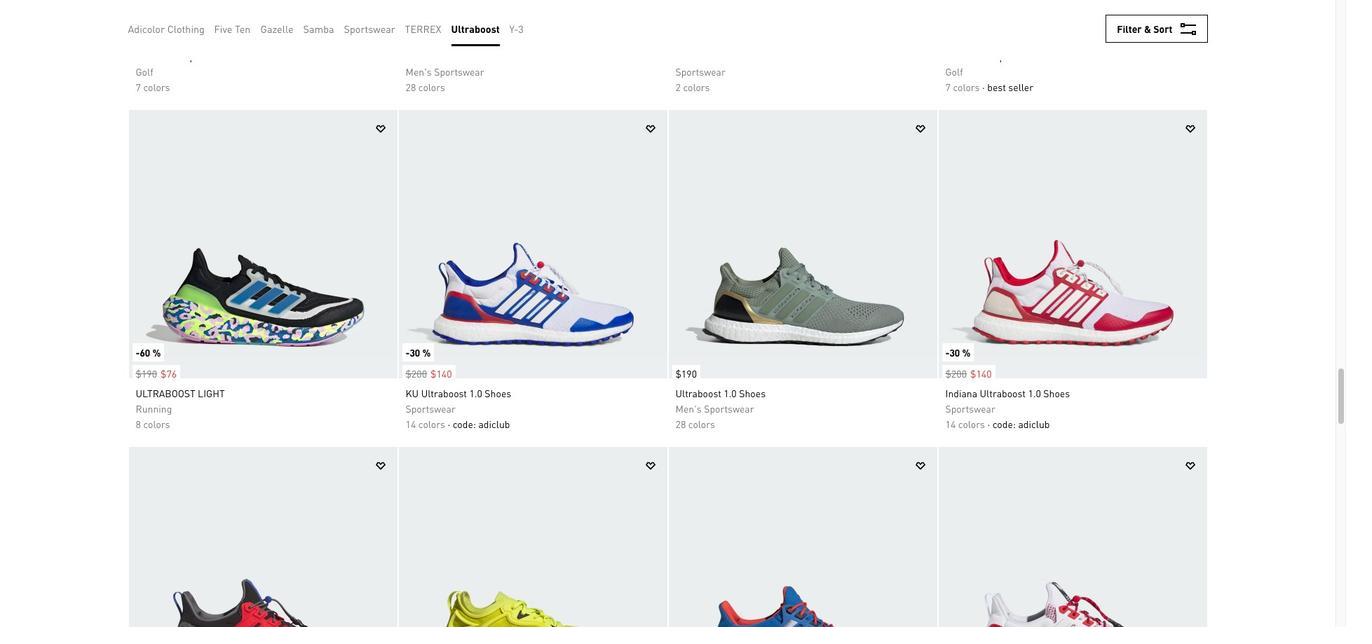 Task type: locate. For each thing, give the bounding box(es) containing it.
-30 %
[[406, 346, 431, 359], [946, 346, 971, 359]]

1 $140 from the left
[[431, 367, 452, 380]]

1 -30 % from the left
[[406, 346, 431, 359]]

$140
[[431, 367, 452, 380], [971, 367, 992, 380]]

$76
[[161, 367, 177, 380]]

2 % from the left
[[423, 346, 431, 359]]

indiana ultraboost 1.0 shoes sportswear 14 colors · code: adiclub
[[946, 387, 1070, 430]]

0 horizontal spatial $200 $140
[[406, 367, 452, 380]]

1 $200 $140 from the left
[[406, 367, 452, 380]]

y-3 link
[[509, 21, 524, 36]]

code: inside indiana ultraboost 1.0 shoes sportswear 14 colors · code: adiclub
[[993, 418, 1016, 430]]

0 horizontal spatial code:
[[453, 418, 476, 430]]

· for indiana
[[988, 418, 990, 430]]

spikeless inside the ultraboost spikeless golf shoes golf 7 colors
[[184, 50, 225, 62]]

$200 $140 up indiana
[[946, 367, 992, 380]]

shoes inside ultraboost spikeless golf shoes golf 7 colors · best seller
[[1058, 50, 1084, 62]]

3 - from the left
[[946, 346, 950, 359]]

14 for indiana ultraboost 1.0 shoes sportswear 14 colors · code: adiclub
[[946, 418, 956, 430]]

7 down $200 link
[[136, 81, 141, 93]]

golf green ultraboost spikeless golf shoes image
[[129, 0, 397, 41]]

indiana
[[946, 387, 978, 400]]

1 horizontal spatial 30
[[950, 346, 960, 359]]

% for ku
[[423, 346, 431, 359]]

code: for ku
[[453, 418, 476, 430]]

$200 $140 for ku
[[406, 367, 452, 380]]

1.0
[[454, 50, 467, 62], [724, 50, 737, 62], [469, 387, 482, 400], [724, 387, 737, 400], [1028, 387, 1041, 400]]

1 horizontal spatial men's
[[676, 402, 702, 415]]

0 vertical spatial ultraboost 1.0 shoes men's sportswear 28 colors
[[406, 50, 496, 93]]

- up $190 $76
[[136, 346, 140, 359]]

2 $140 from the left
[[971, 367, 992, 380]]

-30 % up indiana
[[946, 346, 971, 359]]

· inside indiana ultraboost 1.0 shoes sportswear 14 colors · code: adiclub
[[988, 418, 990, 430]]

0 vertical spatial 28
[[406, 81, 416, 93]]

sort
[[1154, 22, 1173, 35]]

colors inside indiana ultraboost 1.0 shoes sportswear 14 colors · code: adiclub
[[958, 418, 985, 430]]

% up ku ultraboost 1.0 shoes sportswear 14 colors · code: adiclub
[[423, 346, 431, 359]]

30
[[410, 346, 420, 359], [950, 346, 960, 359]]

seller
[[1009, 81, 1034, 93]]

terrex
[[405, 22, 441, 35]]

$200
[[136, 30, 157, 43], [406, 367, 427, 380], [946, 367, 967, 380]]

$140 up indiana
[[971, 367, 992, 380]]

best
[[988, 81, 1006, 93]]

sportswear
[[344, 22, 395, 35], [434, 65, 484, 78], [676, 65, 726, 78], [406, 402, 456, 415], [704, 402, 754, 415], [946, 402, 996, 415]]

0 horizontal spatial ultraboost 1.0 shoes men's sportswear 28 colors
[[406, 50, 496, 93]]

0 horizontal spatial %
[[153, 346, 161, 359]]

1 14 from the left
[[406, 418, 416, 430]]

1.0 inside indiana ultraboost 1.0 shoes sportswear 14 colors · code: adiclub
[[1028, 387, 1041, 400]]

ultraboost spikeless golf shoes golf 7 colors
[[136, 50, 274, 93]]

1 vertical spatial 28
[[676, 418, 686, 430]]

2 code: from the left
[[993, 418, 1016, 430]]

0 horizontal spatial adiclub
[[479, 418, 510, 430]]

colors inside ultraboost 1.0 shoes sportswear 2 colors
[[683, 81, 710, 93]]

1 horizontal spatial $200
[[406, 367, 427, 380]]

8
[[136, 418, 141, 430]]

1 code: from the left
[[453, 418, 476, 430]]

$140 up ku ultraboost 1.0 shoes sportswear 14 colors · code: adiclub
[[431, 367, 452, 380]]

sportswear for sportswear white indiana ultraboost 1.0 shoes image
[[946, 402, 996, 415]]

spikeless
[[184, 50, 225, 62], [994, 50, 1035, 62]]

1 horizontal spatial ·
[[982, 81, 985, 93]]

·
[[982, 81, 985, 93], [448, 418, 450, 430], [988, 418, 990, 430]]

list containing adicolor clothing
[[128, 11, 533, 46]]

30 up 'ku'
[[410, 346, 420, 359]]

2 spikeless from the left
[[994, 50, 1035, 62]]

$200 up indiana
[[946, 367, 967, 380]]

1 vertical spatial men's
[[676, 402, 702, 415]]

spikeless up seller
[[994, 50, 1035, 62]]

$200 $140
[[406, 367, 452, 380], [946, 367, 992, 380]]

2 $200 $140 from the left
[[946, 367, 992, 380]]

· inside ultraboost spikeless golf shoes golf 7 colors · best seller
[[982, 81, 985, 93]]

-
[[136, 346, 140, 359], [406, 346, 410, 359], [946, 346, 950, 359]]

$190 link
[[399, 21, 431, 45], [669, 358, 701, 382]]

shoes inside ku ultraboost 1.0 shoes sportswear 14 colors · code: adiclub
[[485, 387, 511, 400]]

five
[[214, 22, 232, 35]]

$200 $140 for indiana
[[946, 367, 992, 380]]

1 horizontal spatial 14
[[946, 418, 956, 430]]

1 horizontal spatial $140
[[971, 367, 992, 380]]

clothing
[[167, 22, 205, 35]]

$140 for indiana
[[971, 367, 992, 380]]

ultraboost light running 8 colors
[[136, 387, 225, 430]]

list
[[128, 11, 533, 46]]

2 horizontal spatial $190
[[676, 367, 697, 380]]

sportswear inside indiana ultraboost 1.0 shoes sportswear 14 colors · code: adiclub
[[946, 402, 996, 415]]

2 14 from the left
[[946, 418, 956, 430]]

adicolor
[[128, 22, 165, 35]]

7
[[136, 81, 141, 93], [946, 81, 951, 93]]

five ten
[[214, 22, 251, 35]]

1 horizontal spatial 7
[[946, 81, 951, 93]]

spikeless down the "clothing"
[[184, 50, 225, 62]]

shoes inside ultraboost 1.0 shoes sportswear 2 colors
[[739, 50, 766, 62]]

2 30 from the left
[[950, 346, 960, 359]]

7 inside ultraboost spikeless golf shoes golf 7 colors · best seller
[[946, 81, 951, 93]]

1 horizontal spatial -30 %
[[946, 346, 971, 359]]

-60 %
[[136, 346, 161, 359]]

0 horizontal spatial 30
[[410, 346, 420, 359]]

1 30 from the left
[[410, 346, 420, 359]]

2 7 from the left
[[946, 81, 951, 93]]

1 horizontal spatial ultraboost 1.0 shoes men's sportswear 28 colors
[[676, 387, 766, 430]]

7 left the 'best'
[[946, 81, 951, 93]]

0 vertical spatial $190 link
[[399, 21, 431, 45]]

- up 'ku'
[[406, 346, 410, 359]]

men's sportswear blue ultraboost 1.0 shoes image
[[399, 0, 667, 41], [669, 447, 937, 628]]

adiclub inside indiana ultraboost 1.0 shoes sportswear 14 colors · code: adiclub
[[1019, 418, 1050, 430]]

0 horizontal spatial men's sportswear blue ultraboost 1.0 shoes image
[[399, 0, 667, 41]]

1 horizontal spatial $200 $140
[[946, 367, 992, 380]]

sportswear for sportswear white ku ultraboost 1.0 shoes image
[[406, 402, 456, 415]]

adicolor clothing link
[[128, 21, 205, 36]]

$190
[[406, 30, 427, 43], [136, 367, 157, 380], [676, 367, 697, 380]]

0 horizontal spatial -
[[136, 346, 140, 359]]

code:
[[453, 418, 476, 430], [993, 418, 1016, 430]]

filter
[[1117, 22, 1142, 35]]

sportswear black ultraboost 1.0 atr shoes image
[[129, 447, 397, 628]]

1 vertical spatial men's sportswear blue ultraboost 1.0 shoes image
[[669, 447, 937, 628]]

1 vertical spatial ultraboost 1.0 shoes men's sportswear 28 colors
[[676, 387, 766, 430]]

0 horizontal spatial 14
[[406, 418, 416, 430]]

$200 $140 up 'ku'
[[406, 367, 452, 380]]

1 horizontal spatial $190 link
[[669, 358, 701, 382]]

14 for ku ultraboost 1.0 shoes sportswear 14 colors · code: adiclub
[[406, 418, 416, 430]]

1 spikeless from the left
[[184, 50, 225, 62]]

0 horizontal spatial $140
[[431, 367, 452, 380]]

%
[[153, 346, 161, 359], [423, 346, 431, 359], [962, 346, 971, 359]]

% up indiana
[[962, 346, 971, 359]]

adiclub inside ku ultraboost 1.0 shoes sportswear 14 colors · code: adiclub
[[479, 418, 510, 430]]

colors inside ku ultraboost 1.0 shoes sportswear 14 colors · code: adiclub
[[418, 418, 445, 430]]

14 inside ku ultraboost 1.0 shoes sportswear 14 colors · code: adiclub
[[406, 418, 416, 430]]

2 horizontal spatial -
[[946, 346, 950, 359]]

1 horizontal spatial code:
[[993, 418, 1016, 430]]

ultraboost inside list
[[451, 22, 500, 35]]

1 - from the left
[[136, 346, 140, 359]]

3
[[518, 22, 524, 35]]

ultraboost 1.0 shoes men's sportswear 28 colors for the leftmost men's sportswear blue ultraboost 1.0 shoes image
[[406, 50, 496, 93]]

colors
[[143, 81, 170, 93], [418, 81, 445, 93], [683, 81, 710, 93], [953, 81, 980, 93], [143, 418, 170, 430], [418, 418, 445, 430], [688, 418, 715, 430], [958, 418, 985, 430]]

shoes
[[248, 50, 274, 62], [469, 50, 496, 62], [739, 50, 766, 62], [1058, 50, 1084, 62], [485, 387, 511, 400], [739, 387, 766, 400], [1044, 387, 1070, 400]]

30 up indiana
[[950, 346, 960, 359]]

1 horizontal spatial spikeless
[[994, 50, 1035, 62]]

1 horizontal spatial 28
[[676, 418, 686, 430]]

1 horizontal spatial adiclub
[[1019, 418, 1050, 430]]

men's for the leftmost men's sportswear blue ultraboost 1.0 shoes image
[[406, 65, 432, 78]]

0 vertical spatial men's
[[406, 65, 432, 78]]

men's for men's sportswear green ultraboost 1.0 shoes image
[[676, 402, 702, 415]]

28
[[406, 81, 416, 93], [676, 418, 686, 430]]

-30 % for ku
[[406, 346, 431, 359]]

gazelle
[[261, 22, 294, 35]]

7 for ultraboost spikeless golf shoes golf 7 colors
[[136, 81, 141, 93]]

- for indiana ultraboost 1.0 shoes
[[946, 346, 950, 359]]

% for indiana
[[962, 346, 971, 359]]

golf
[[228, 50, 245, 62], [1038, 50, 1055, 62], [136, 65, 153, 78], [946, 65, 963, 78]]

colors inside ultraboost light running 8 colors
[[143, 418, 170, 430]]

1 7 from the left
[[136, 81, 141, 93]]

2 adiclub from the left
[[1019, 418, 1050, 430]]

0 horizontal spatial 7
[[136, 81, 141, 93]]

0 horizontal spatial ·
[[448, 418, 450, 430]]

0 horizontal spatial -30 %
[[406, 346, 431, 359]]

ultraboost 1.0 shoes men's sportswear 28 colors
[[406, 50, 496, 93], [676, 387, 766, 430]]

sportswear white louisville ultraboost 1.0 shoes image
[[939, 447, 1207, 628]]

1 % from the left
[[153, 346, 161, 359]]

1 adiclub from the left
[[479, 418, 510, 430]]

- up indiana
[[946, 346, 950, 359]]

0 horizontal spatial 28
[[406, 81, 416, 93]]

ultraboost
[[451, 22, 500, 35], [136, 50, 182, 62], [406, 50, 452, 62], [676, 50, 722, 62], [946, 50, 991, 62], [421, 387, 467, 400], [676, 387, 722, 400], [980, 387, 1026, 400]]

men's sportswear green ultraboost 1.0 shoes image
[[669, 110, 937, 379]]

0 vertical spatial men's sportswear blue ultraboost 1.0 shoes image
[[399, 0, 667, 41]]

14 down 'ku'
[[406, 418, 416, 430]]

men's
[[406, 65, 432, 78], [676, 402, 702, 415]]

$200 up 'ku'
[[406, 367, 427, 380]]

-30 % up 'ku'
[[406, 346, 431, 359]]

code: inside ku ultraboost 1.0 shoes sportswear 14 colors · code: adiclub
[[453, 418, 476, 430]]

1 horizontal spatial %
[[423, 346, 431, 359]]

adiclub
[[479, 418, 510, 430], [1019, 418, 1050, 430]]

2 horizontal spatial ·
[[988, 418, 990, 430]]

14 down indiana
[[946, 418, 956, 430]]

0 horizontal spatial $190 link
[[399, 21, 431, 45]]

0 horizontal spatial spikeless
[[184, 50, 225, 62]]

colors inside ultraboost spikeless golf shoes golf 7 colors · best seller
[[953, 81, 980, 93]]

% right 60
[[153, 346, 161, 359]]

2 horizontal spatial $200
[[946, 367, 967, 380]]

$200 left the "clothing"
[[136, 30, 157, 43]]

sportswear inside ku ultraboost 1.0 shoes sportswear 14 colors · code: adiclub
[[406, 402, 456, 415]]

samba
[[303, 22, 334, 35]]

0 horizontal spatial men's
[[406, 65, 432, 78]]

1 horizontal spatial -
[[406, 346, 410, 359]]

shoes inside the ultraboost spikeless golf shoes golf 7 colors
[[248, 50, 274, 62]]

spikeless inside ultraboost spikeless golf shoes golf 7 colors · best seller
[[994, 50, 1035, 62]]

y-
[[509, 22, 518, 35]]

3 % from the left
[[962, 346, 971, 359]]

7 inside the ultraboost spikeless golf shoes golf 7 colors
[[136, 81, 141, 93]]

· inside ku ultraboost 1.0 shoes sportswear 14 colors · code: adiclub
[[448, 418, 450, 430]]

2 - from the left
[[406, 346, 410, 359]]

adiclub for ku ultraboost 1.0 shoes sportswear 14 colors · code: adiclub
[[479, 418, 510, 430]]

2 -30 % from the left
[[946, 346, 971, 359]]

1.0 inside ultraboost 1.0 shoes sportswear 2 colors
[[724, 50, 737, 62]]

30 for ku
[[410, 346, 420, 359]]

· for ultraboost
[[982, 81, 985, 93]]

14 inside indiana ultraboost 1.0 shoes sportswear 14 colors · code: adiclub
[[946, 418, 956, 430]]

adicolor clothing
[[128, 22, 205, 35]]

14
[[406, 418, 416, 430], [946, 418, 956, 430]]

2 horizontal spatial %
[[962, 346, 971, 359]]



Task type: vqa. For each thing, say whether or not it's contained in the screenshot.
1st 'Code:' from left
yes



Task type: describe. For each thing, give the bounding box(es) containing it.
- for ku ultraboost 1.0 shoes
[[406, 346, 410, 359]]

terrex link
[[405, 21, 441, 36]]

golf black ultraboost spikeless golf shoes image
[[939, 0, 1207, 41]]

ultraboost inside the ultraboost spikeless golf shoes golf 7 colors
[[136, 50, 182, 62]]

$190 $76
[[136, 367, 177, 380]]

sportswear for men's sportswear green ultraboost 1.0 shoes image
[[704, 402, 754, 415]]

colors inside the ultraboost spikeless golf shoes golf 7 colors
[[143, 81, 170, 93]]

samba link
[[303, 21, 334, 36]]

adiclub for indiana ultraboost 1.0 shoes sportswear 14 colors · code: adiclub
[[1019, 418, 1050, 430]]

ku
[[406, 387, 419, 400]]

running
[[136, 402, 172, 415]]

30 for indiana
[[950, 346, 960, 359]]

% for ultraboost
[[153, 346, 161, 359]]

spikeless for ultraboost spikeless golf shoes golf 7 colors · best seller
[[994, 50, 1035, 62]]

28 for the leftmost men's sportswear blue ultraboost 1.0 shoes image
[[406, 81, 416, 93]]

y-3
[[509, 22, 524, 35]]

&
[[1144, 22, 1152, 35]]

1.0 inside ku ultraboost 1.0 shoes sportswear 14 colors · code: adiclub
[[469, 387, 482, 400]]

gazelle link
[[261, 21, 294, 36]]

60
[[140, 346, 150, 359]]

1 horizontal spatial $190
[[406, 30, 427, 43]]

filter & sort button
[[1106, 15, 1208, 43]]

0 horizontal spatial $190
[[136, 367, 157, 380]]

sportswear for the leftmost men's sportswear blue ultraboost 1.0 shoes image
[[434, 65, 484, 78]]

running black ultraboost light image
[[129, 110, 397, 379]]

ultraboost link
[[451, 21, 500, 36]]

ultraboost
[[136, 387, 195, 400]]

$200 for indiana ultraboost 1.0 shoes sportswear 14 colors · code: adiclub
[[946, 367, 967, 380]]

7 for ultraboost spikeless golf shoes golf 7 colors · best seller
[[946, 81, 951, 93]]

-30 % for indiana
[[946, 346, 971, 359]]

code: for indiana
[[993, 418, 1016, 430]]

ultraboost spikeless golf shoes golf 7 colors · best seller
[[946, 50, 1084, 93]]

ultraboost inside indiana ultraboost 1.0 shoes sportswear 14 colors · code: adiclub
[[980, 387, 1026, 400]]

ultraboost 1.0 shoes men's sportswear 28 colors for men's sportswear green ultraboost 1.0 shoes image
[[676, 387, 766, 430]]

ten
[[235, 22, 251, 35]]

sportswear white ku ultraboost 1.0 shoes image
[[399, 110, 667, 379]]

sportswear inside ultraboost 1.0 shoes sportswear 2 colors
[[676, 65, 726, 78]]

$140 for ku
[[431, 367, 452, 380]]

sportswear link
[[344, 21, 395, 36]]

light
[[198, 387, 225, 400]]

sportswear inside list
[[344, 22, 395, 35]]

five ten link
[[214, 21, 251, 36]]

ultraboost inside ultraboost 1.0 shoes sportswear 2 colors
[[676, 50, 722, 62]]

$200 for ku ultraboost 1.0 shoes sportswear 14 colors · code: adiclub
[[406, 367, 427, 380]]

shoes inside indiana ultraboost 1.0 shoes sportswear 14 colors · code: adiclub
[[1044, 387, 1070, 400]]

ultraboost 1.0 shoes sportswear 2 colors
[[676, 50, 766, 93]]

28 for men's sportswear green ultraboost 1.0 shoes image
[[676, 418, 686, 430]]

spikeless for ultraboost spikeless golf shoes golf 7 colors
[[184, 50, 225, 62]]

ultraboost inside ku ultraboost 1.0 shoes sportswear 14 colors · code: adiclub
[[421, 387, 467, 400]]

adidas by stella mccartney green adidas by stella mccartney ultraboost speed image
[[399, 447, 667, 628]]

1 horizontal spatial men's sportswear blue ultraboost 1.0 shoes image
[[669, 447, 937, 628]]

sportswear white indiana ultraboost 1.0 shoes image
[[939, 110, 1207, 379]]

$200 link
[[129, 21, 161, 45]]

2
[[676, 81, 681, 93]]

· for ku
[[448, 418, 450, 430]]

- for ultraboost light
[[136, 346, 140, 359]]

ku ultraboost 1.0 shoes sportswear 14 colors · code: adiclub
[[406, 387, 511, 430]]

ultraboost inside ultraboost spikeless golf shoes golf 7 colors · best seller
[[946, 50, 991, 62]]

0 horizontal spatial $200
[[136, 30, 157, 43]]

filter & sort
[[1117, 22, 1173, 35]]

1 vertical spatial $190 link
[[669, 358, 701, 382]]



